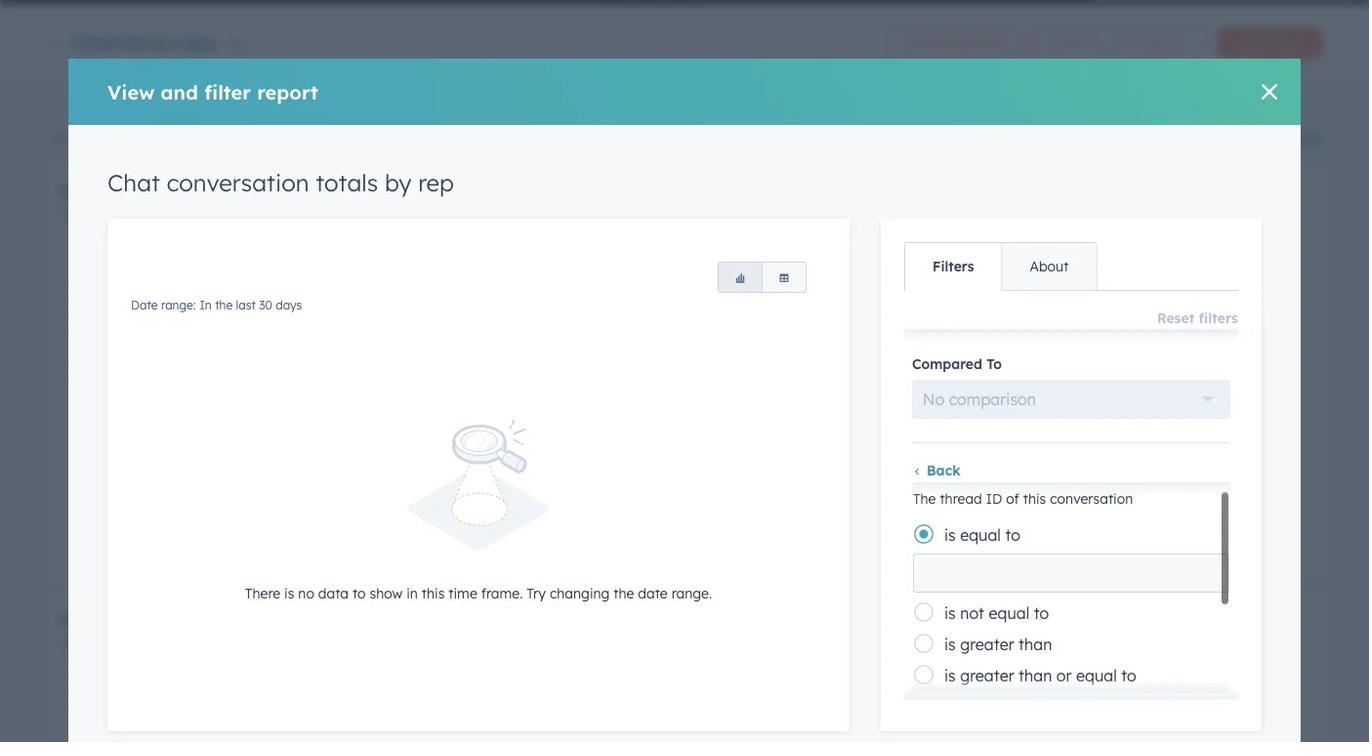 Task type: locate. For each thing, give the bounding box(es) containing it.
than
[[1019, 635, 1052, 654], [1019, 666, 1052, 685]]

1 no data to show for this time frame. from the left
[[246, 461, 480, 478]]

overview
[[124, 30, 217, 54]]

1 horizontal spatial first
[[376, 137, 400, 152]]

for
[[357, 461, 375, 478], [1000, 461, 1018, 478]]

than left or
[[1019, 666, 1052, 685]]

0 horizontal spatial thread
[[214, 137, 256, 152]]

response down "no"
[[312, 610, 382, 629]]

no comparison
[[923, 389, 1036, 409]]

1 than from the top
[[1019, 635, 1052, 654]]

0 vertical spatial first
[[376, 137, 400, 152]]

no inside chat conversation totals by rep element
[[246, 461, 265, 478]]

equal right or
[[1076, 666, 1117, 685]]

than up is greater than or equal to
[[1019, 635, 1052, 654]]

to inside chat conversation average time to close by rep in the last 30 days
[[958, 610, 974, 629]]

changing
[[550, 584, 610, 601]]

time inside conversations agent first response time
[[460, 137, 486, 152]]

0 horizontal spatial response
[[312, 610, 382, 629]]

rep down the enter value text box
[[1047, 610, 1073, 629]]

conversations
[[91, 123, 174, 137], [214, 123, 298, 137], [338, 123, 422, 137], [526, 123, 609, 137]]

is down 'is greater than'
[[944, 666, 956, 685]]

no data to show for this time frame.
[[246, 461, 480, 478], [889, 461, 1123, 478]]

about
[[1030, 258, 1069, 275]]

1 greater from the top
[[960, 635, 1014, 654]]

days inside chat conversation totals by rep element
[[203, 207, 230, 222]]

filter
[[204, 80, 251, 104]]

id down "view and filter report"
[[260, 137, 275, 152]]

by down there is no data to show in this time frame. try changing the date range.
[[426, 610, 446, 629]]

equal
[[960, 525, 1001, 545], [989, 603, 1030, 623], [1076, 666, 1117, 685]]

range.
[[671, 584, 712, 601]]

3 conversations from the left
[[338, 123, 422, 137]]

30
[[187, 207, 200, 222], [829, 207, 843, 222], [259, 298, 272, 312], [829, 636, 843, 650]]

1 horizontal spatial no data to show for this time frame.
[[889, 461, 1123, 478]]

average inside chat conversation average time to close by rep in the last 30 days
[[849, 610, 913, 629]]

data
[[269, 461, 299, 478], [912, 461, 942, 478], [318, 584, 349, 601]]

tab list
[[904, 242, 1097, 291]]

0 vertical spatial greater
[[960, 635, 1014, 654]]

first down "no"
[[276, 610, 307, 629]]

0 horizontal spatial data
[[269, 461, 299, 478]]

is left not
[[944, 603, 956, 623]]

30 inside chat conversation totals by url element
[[829, 207, 843, 222]]

2 horizontal spatial show
[[963, 461, 996, 478]]

by down conversations thread id
[[256, 181, 275, 201]]

first
[[376, 137, 400, 152], [276, 610, 307, 629]]

days inside chat conversation totals by url element
[[846, 207, 872, 222]]

conversations button
[[517, 114, 633, 160]]

thread up the
[[913, 468, 968, 487]]

greater down 'is greater than'
[[960, 666, 1014, 685]]

chat overview banner
[[47, 21, 1322, 59]]

1 horizontal spatial thread
[[913, 468, 968, 487]]

no
[[923, 389, 945, 409], [246, 461, 265, 478], [889, 461, 908, 478]]

chat conversation average time to close by rep in the last 30 days
[[701, 610, 1073, 650]]

date range: in the last 30 days inside chat conversation totals by rep dialog
[[131, 298, 302, 312]]

thread id the thread id of this conversation
[[913, 468, 1133, 507]]

totals down conversations thread id
[[207, 181, 251, 201]]

1 horizontal spatial average
[[849, 610, 913, 629]]

this inside chat conversation totals by url element
[[1022, 461, 1045, 478]]

report inside popup button
[[1260, 36, 1294, 50]]

conversation inside thread id the thread id of this conversation
[[1050, 490, 1133, 507]]

first right agent
[[376, 137, 400, 152]]

1 vertical spatial greater
[[960, 666, 1014, 685]]

tab list containing filters
[[904, 242, 1097, 291]]

id left of
[[986, 490, 1002, 507]]

date inside chat conversation totals by rep element
[[59, 207, 85, 222]]

0 horizontal spatial average
[[207, 610, 271, 629]]

rep inside dialog
[[418, 168, 454, 197]]

chat conversation average first response time by rep element
[[47, 597, 680, 742]]

totals down agent
[[316, 168, 378, 197]]

is for is not equal to
[[944, 603, 956, 623]]

0 vertical spatial response
[[404, 137, 456, 152]]

is down is not equal to
[[944, 635, 956, 654]]

report up conversations thread id
[[257, 80, 318, 104]]

id inside conversations thread id
[[260, 137, 275, 152]]

is
[[944, 525, 956, 545], [284, 584, 294, 601], [944, 603, 956, 623], [944, 635, 956, 654], [944, 666, 956, 685]]

average for first
[[207, 610, 271, 629]]

this
[[379, 461, 402, 478], [1022, 461, 1045, 478], [1023, 490, 1046, 507], [422, 584, 445, 601]]

reset filters
[[1157, 310, 1238, 327]]

this inside thread id the thread id of this conversation
[[1023, 490, 1046, 507]]

average for time
[[849, 610, 913, 629]]

1 conversations from the left
[[91, 123, 174, 137]]

is down thread
[[944, 525, 956, 545]]

2 greater from the top
[[960, 666, 1014, 685]]

response inside chat conversation average first response time by rep date range:
[[312, 610, 382, 629]]

in
[[127, 207, 139, 222], [770, 207, 782, 222], [200, 298, 212, 312], [770, 636, 782, 650]]

chat overview button
[[72, 28, 243, 56]]

filters
[[932, 258, 974, 275]]

equal up 'is greater than'
[[989, 603, 1030, 623]]

response inside conversations agent first response time
[[404, 137, 456, 152]]

0 vertical spatial id
[[260, 137, 275, 152]]

group inside chat conversation totals by rep dialog
[[718, 262, 807, 293]]

2 average from the left
[[849, 610, 913, 629]]

2 horizontal spatial no
[[923, 389, 945, 409]]

2 than from the top
[[1019, 666, 1052, 685]]

0 horizontal spatial no data to show for this time frame.
[[246, 461, 480, 478]]

by right close
[[1023, 610, 1042, 629]]

date
[[59, 207, 85, 222], [701, 207, 728, 222], [131, 298, 158, 312], [59, 636, 85, 650]]

report right the add
[[1260, 36, 1294, 50]]

0 vertical spatial equal
[[960, 525, 1001, 545]]

2 no data to show for this time frame. from the left
[[889, 461, 1123, 478]]

is for is equal to
[[944, 525, 956, 545]]

greater
[[960, 635, 1014, 654], [960, 666, 1014, 685]]

and
[[161, 80, 198, 104]]

0 horizontal spatial report
[[257, 80, 318, 104]]

reset filters button
[[1157, 307, 1238, 330]]

frame.
[[439, 461, 480, 478], [1081, 461, 1123, 478], [481, 584, 523, 601]]

close
[[979, 610, 1018, 629]]

date range: in the last 30 days inside chat conversation totals by url element
[[701, 207, 872, 222]]

1 horizontal spatial report
[[1260, 36, 1294, 50]]

0 horizontal spatial no
[[246, 461, 265, 478]]

time inside chat conversation totals by rep dialog
[[449, 584, 477, 601]]

no inside popup button
[[923, 389, 945, 409]]

totals
[[316, 168, 378, 197], [207, 181, 251, 201]]

1 vertical spatial id
[[973, 468, 993, 487]]

rep down conversations agent first response time
[[418, 168, 454, 197]]

rep down there is no data to show in this time frame. try changing the date range.
[[451, 610, 476, 629]]

time
[[460, 137, 486, 152], [406, 461, 435, 478], [1049, 461, 1077, 478], [449, 584, 477, 601], [387, 610, 422, 629], [918, 610, 953, 629]]

1 horizontal spatial response
[[404, 137, 456, 152]]

time inside chat conversation totals by url element
[[1049, 461, 1077, 478]]

1 for from the left
[[357, 461, 375, 478]]

the inside chat conversation totals by url element
[[785, 207, 803, 222]]

show
[[320, 461, 353, 478], [963, 461, 996, 478], [370, 584, 403, 601]]

can
[[1267, 128, 1292, 146]]

0 horizontal spatial show
[[320, 461, 353, 478]]

by inside chat conversation average first response time by rep date range:
[[426, 610, 446, 629]]

response right agent
[[404, 137, 456, 152]]

thread down filter
[[214, 137, 256, 152]]

conversations owner
[[91, 123, 174, 152]]

conversations thread id
[[214, 123, 298, 152]]

None button
[[718, 262, 763, 293], [762, 262, 807, 293], [718, 262, 763, 293], [762, 262, 807, 293]]

chat conversation totals by rep down conversations thread id
[[108, 168, 454, 197]]

chat conversation totals by rep element
[[47, 168, 680, 587]]

response
[[404, 137, 456, 152], [312, 610, 382, 629]]

by
[[385, 168, 412, 197], [256, 181, 275, 201], [426, 610, 446, 629], [1023, 610, 1042, 629]]

the
[[913, 490, 936, 507]]

create
[[904, 36, 940, 50]]

chat overview
[[72, 30, 217, 54]]

1 horizontal spatial show
[[370, 584, 403, 601]]

agent
[[338, 137, 373, 152]]

for inside chat conversation totals by rep element
[[357, 461, 375, 478]]

frame. inside chat conversation totals by url element
[[1081, 461, 1123, 478]]

conversation
[[167, 168, 309, 197], [100, 181, 202, 201], [1050, 490, 1133, 507], [100, 610, 202, 629], [743, 610, 844, 629]]

average inside chat conversation average first response time by rep date range:
[[207, 610, 271, 629]]

no data to show for this time frame. inside chat conversation totals by url element
[[889, 461, 1123, 478]]

add report
[[1234, 36, 1294, 50]]

1 vertical spatial than
[[1019, 666, 1052, 685]]

2 conversations from the left
[[214, 123, 298, 137]]

rep
[[418, 168, 454, 197], [280, 181, 306, 201], [451, 610, 476, 629], [1047, 610, 1073, 629]]

is for is greater than
[[944, 635, 956, 654]]

time inside chat conversation average first response time by rep date range:
[[387, 610, 422, 629]]

Enter value text field
[[913, 553, 1229, 593]]

is left "no"
[[284, 584, 294, 601]]

1 vertical spatial first
[[276, 610, 307, 629]]

actions
[[1049, 36, 1089, 50]]

in inside chat conversation totals by url element
[[770, 207, 782, 222]]

compared
[[912, 355, 982, 372]]

1 horizontal spatial data
[[318, 584, 349, 601]]

not
[[960, 603, 984, 623]]

in
[[406, 584, 418, 601]]

1 vertical spatial thread
[[913, 468, 968, 487]]

chat inside popup button
[[72, 30, 118, 54]]

to
[[303, 461, 317, 478], [946, 461, 959, 478], [1005, 525, 1020, 545], [352, 584, 366, 601], [1034, 603, 1049, 623], [958, 610, 974, 629], [1121, 666, 1136, 685]]

show inside chat conversation totals by rep dialog
[[370, 584, 403, 601]]

for inside chat conversation totals by url element
[[1000, 461, 1018, 478]]

data inside chat conversation totals by rep element
[[269, 461, 299, 478]]

0 vertical spatial than
[[1019, 635, 1052, 654]]

report
[[1260, 36, 1294, 50], [257, 80, 318, 104]]

is not equal to
[[944, 603, 1049, 623]]

the
[[143, 207, 160, 222], [785, 207, 803, 222], [215, 298, 233, 312], [614, 584, 634, 601], [785, 636, 803, 650]]

report inside chat conversation totals by rep dialog
[[257, 80, 318, 104]]

0 horizontal spatial for
[[357, 461, 375, 478]]

group
[[718, 262, 807, 293]]

1 horizontal spatial no
[[889, 461, 908, 478]]

rep inside chat conversation average time to close by rep in the last 30 days
[[1047, 610, 1073, 629]]

id up thread
[[973, 468, 993, 487]]

1 vertical spatial report
[[257, 80, 318, 104]]

view
[[108, 80, 155, 104]]

greater for is greater than or equal to
[[960, 666, 1014, 685]]

owner
[[91, 137, 129, 152]]

last
[[164, 207, 183, 222], [806, 207, 826, 222], [236, 298, 256, 312], [806, 636, 826, 650]]

back
[[927, 462, 961, 479]]

frame. inside chat conversation totals by rep dialog
[[481, 584, 523, 601]]

thread
[[214, 137, 256, 152], [913, 468, 968, 487]]

conversations inside button
[[526, 123, 609, 137]]

conversations inside conversations agent first response time
[[338, 123, 422, 137]]

1 vertical spatial equal
[[989, 603, 1030, 623]]

0 vertical spatial thread
[[214, 137, 256, 152]]

date range: in the last 30 days
[[59, 207, 230, 222], [701, 207, 872, 222], [131, 298, 302, 312]]

chat
[[72, 30, 118, 54], [108, 168, 160, 197], [59, 181, 95, 201], [59, 610, 95, 629], [701, 610, 738, 629]]

chat conversation totals by rep inside dialog
[[108, 168, 454, 197]]

average
[[207, 610, 271, 629], [849, 610, 913, 629]]

average left not
[[849, 610, 913, 629]]

1 horizontal spatial for
[[1000, 461, 1018, 478]]

conversation inside chat conversation average first response time by rep date range:
[[100, 610, 202, 629]]

chat conversation totals by rep
[[108, 168, 454, 197], [59, 181, 306, 201]]

chat inside chat conversation average time to close by rep in the last 30 days
[[701, 610, 738, 629]]

rep inside chat conversation average first response time by rep date range:
[[451, 610, 476, 629]]

30 inside chat conversation totals by rep dialog
[[259, 298, 272, 312]]

1 horizontal spatial totals
[[316, 168, 378, 197]]

time inside chat conversation totals by rep element
[[406, 461, 435, 478]]

equal down thread
[[960, 525, 1001, 545]]

everyone can edit button
[[1199, 125, 1322, 149]]

is for is greater than or equal to
[[944, 666, 956, 685]]

2 for from the left
[[1000, 461, 1018, 478]]

this inside chat conversation totals by rep element
[[379, 461, 402, 478]]

conversations for owner
[[91, 123, 174, 137]]

no data to show for this time frame. inside chat conversation totals by rep element
[[246, 461, 480, 478]]

by down conversations agent first response time
[[385, 168, 412, 197]]

2 vertical spatial equal
[[1076, 666, 1117, 685]]

average down there
[[207, 610, 271, 629]]

range:
[[89, 207, 123, 222], [731, 207, 766, 222], [161, 298, 196, 312], [89, 636, 123, 650]]

2 horizontal spatial data
[[912, 461, 942, 478]]

greater down close
[[960, 635, 1014, 654]]

days
[[203, 207, 230, 222], [846, 207, 872, 222], [276, 298, 302, 312], [846, 636, 872, 650]]

1 vertical spatial response
[[312, 610, 382, 629]]

date range: in the last 30 days inside chat conversation totals by rep element
[[59, 207, 230, 222]]

4 conversations from the left
[[526, 123, 609, 137]]

0 horizontal spatial first
[[276, 610, 307, 629]]

0 vertical spatial report
[[1260, 36, 1294, 50]]

id
[[260, 137, 275, 152], [973, 468, 993, 487], [986, 490, 1002, 507]]

1 average from the left
[[207, 610, 271, 629]]

data inside chat conversation totals by url element
[[912, 461, 942, 478]]



Task type: vqa. For each thing, say whether or not it's contained in the screenshot.
No within Chat conversation totals by URL Element
yes



Task type: describe. For each thing, give the bounding box(es) containing it.
reset
[[1157, 310, 1194, 327]]

the inside chat conversation totals by rep element
[[143, 207, 160, 222]]

back button
[[912, 462, 961, 479]]

chat conversation totals by rep down conversations owner
[[59, 181, 306, 201]]

compared to
[[912, 355, 1002, 372]]

data inside chat conversation totals by rep dialog
[[318, 584, 349, 601]]

by inside chat conversation average time to close by rep in the last 30 days
[[1023, 610, 1042, 629]]

filters
[[1199, 310, 1238, 327]]

no
[[298, 584, 314, 601]]

share button
[[1129, 27, 1206, 59]]

thread inside thread id the thread id of this conversation
[[913, 468, 968, 487]]

no comparison button
[[912, 380, 1230, 419]]

date inside chat conversation totals by rep dialog
[[131, 298, 158, 312]]

is greater than
[[944, 635, 1052, 654]]

than for is greater than
[[1019, 635, 1052, 654]]

close image
[[1262, 84, 1277, 100]]

first inside chat conversation average first response time by rep date range:
[[276, 610, 307, 629]]

0 horizontal spatial totals
[[207, 181, 251, 201]]

date
[[638, 584, 668, 601]]

last inside chat conversation totals by rep element
[[164, 207, 183, 222]]

everyone
[[1199, 128, 1263, 146]]

share
[[1146, 36, 1178, 50]]

is equal to
[[944, 525, 1020, 545]]

in inside chat conversation average time to close by rep in the last 30 days
[[770, 636, 782, 650]]

date range: in the last 30 days for chat conversation totals by rep element on the left of the page
[[59, 207, 230, 222]]

the inside chat conversation average time to close by rep in the last 30 days
[[785, 636, 803, 650]]

frame. inside chat conversation totals by rep element
[[439, 461, 480, 478]]

show inside chat conversation totals by url element
[[963, 461, 996, 478]]

chat conversation totals by url element
[[689, 168, 1322, 587]]

date range: in the last 30 days for chat conversation totals by url element
[[701, 207, 872, 222]]

30 inside chat conversation totals by rep element
[[187, 207, 200, 222]]

range: inside chat conversation average first response time by rep date range:
[[89, 636, 123, 650]]

edit
[[1296, 128, 1322, 146]]

in inside chat conversation totals by rep element
[[127, 207, 139, 222]]

show inside chat conversation totals by rep element
[[320, 461, 353, 478]]

thread
[[940, 490, 982, 507]]

chat conversation average first response time by rep date range:
[[59, 610, 476, 650]]

chat conversation average time to close by rep element
[[689, 597, 1322, 742]]

chat conversation totals by rep dialog
[[68, 40, 1301, 742]]

view and filter report
[[108, 80, 318, 104]]

there
[[245, 584, 280, 601]]

by inside chat conversation totals by rep element
[[256, 181, 275, 201]]

chat inside chat conversation average first response time by rep date range:
[[59, 610, 95, 629]]

2 vertical spatial id
[[986, 490, 1002, 507]]

totals inside dialog
[[316, 168, 378, 197]]

conversation inside chat conversation average time to close by rep in the last 30 days
[[743, 610, 844, 629]]

add report button
[[1218, 27, 1322, 59]]

in inside chat conversation totals by rep dialog
[[200, 298, 212, 312]]

to
[[986, 355, 1002, 372]]

days inside chat conversation average time to close by rep in the last 30 days
[[846, 636, 872, 650]]

conversations for agent
[[338, 123, 422, 137]]

actions button
[[1032, 27, 1118, 59]]

comparison
[[949, 389, 1036, 409]]

add
[[1234, 36, 1257, 50]]

no inside chat conversation totals by url element
[[889, 461, 908, 478]]

tab list inside chat conversation totals by rep dialog
[[904, 242, 1097, 291]]

date inside chat conversation average first response time by rep date range:
[[59, 636, 85, 650]]

rep down conversations thread id
[[280, 181, 306, 201]]

than for is greater than or equal to
[[1019, 666, 1052, 685]]

range: inside chat conversation totals by url element
[[731, 207, 766, 222]]

30 inside chat conversation average time to close by rep in the last 30 days
[[829, 636, 843, 650]]

conversations agent first response time
[[338, 123, 486, 152]]

thread inside conversations thread id
[[214, 137, 256, 152]]

dashboard
[[944, 36, 1004, 50]]

date inside chat conversation totals by url element
[[701, 207, 728, 222]]

days inside chat conversation totals by rep dialog
[[276, 298, 302, 312]]

of
[[1006, 490, 1019, 507]]

range: inside chat conversation totals by rep dialog
[[161, 298, 196, 312]]

chat inside dialog
[[108, 168, 160, 197]]

create dashboard
[[904, 36, 1004, 50]]

there is no data to show in this time frame. try changing the date range.
[[245, 584, 712, 601]]

everyone can edit
[[1199, 128, 1322, 146]]

range: inside chat conversation totals by rep element
[[89, 207, 123, 222]]

greater for is greater than
[[960, 635, 1014, 654]]

first inside conversations agent first response time
[[376, 137, 400, 152]]

is greater than or equal to
[[944, 666, 1136, 685]]

about link
[[1001, 243, 1096, 290]]

by inside chat conversation totals by rep dialog
[[385, 168, 412, 197]]

conversations for thread
[[214, 123, 298, 137]]

try
[[527, 584, 546, 601]]

create dashboard button
[[887, 27, 1020, 59]]

time inside chat conversation average time to close by rep in the last 30 days
[[918, 610, 953, 629]]

last inside chat conversation totals by rep dialog
[[236, 298, 256, 312]]

filters link
[[905, 243, 1001, 290]]

last inside chat conversation totals by url element
[[806, 207, 826, 222]]

last inside chat conversation average time to close by rep in the last 30 days
[[806, 636, 826, 650]]

or
[[1056, 666, 1072, 685]]



